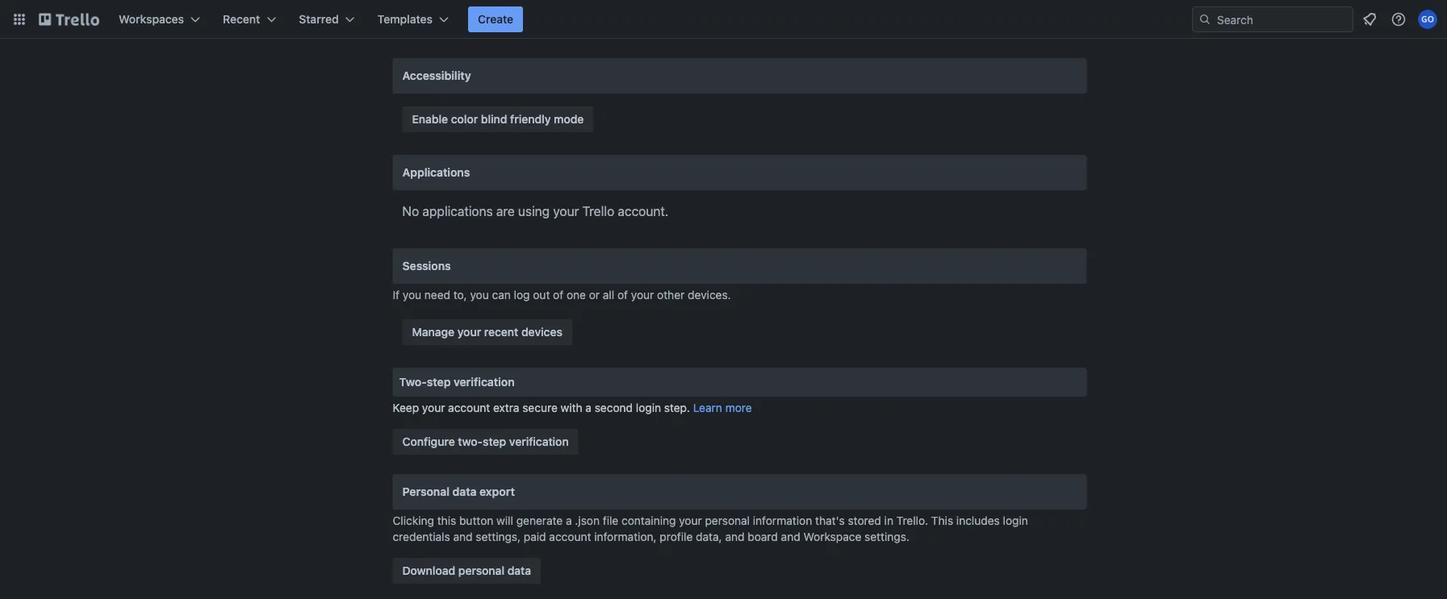Task type: vqa. For each thing, say whether or not it's contained in the screenshot.
This
yes



Task type: locate. For each thing, give the bounding box(es) containing it.
are
[[496, 204, 515, 219]]

can
[[492, 289, 511, 302]]

1 you from the left
[[403, 289, 422, 302]]

using
[[518, 204, 550, 219]]

your up profile
[[679, 515, 702, 528]]

configure
[[402, 436, 455, 449]]

0 horizontal spatial and
[[453, 531, 473, 544]]

sessions
[[402, 260, 451, 273]]

export
[[480, 486, 515, 499]]

0 horizontal spatial account
[[448, 402, 490, 415]]

accessibility
[[402, 69, 471, 82]]

manage your recent devices link
[[402, 320, 572, 346]]

verification down secure
[[509, 436, 569, 449]]

step down manage
[[427, 376, 451, 389]]

1 horizontal spatial a
[[586, 402, 592, 415]]

1 horizontal spatial of
[[618, 289, 628, 302]]

and
[[453, 531, 473, 544], [725, 531, 745, 544], [781, 531, 801, 544]]

configure two-step verification
[[402, 436, 569, 449]]

1 horizontal spatial personal
[[705, 515, 750, 528]]

of right out
[[553, 289, 564, 302]]

templates
[[378, 13, 433, 26]]

login
[[636, 402, 661, 415], [1003, 515, 1029, 528]]

0 notifications image
[[1360, 10, 1380, 29]]

second
[[595, 402, 633, 415]]

2 you from the left
[[470, 289, 489, 302]]

step
[[427, 376, 451, 389], [483, 436, 506, 449]]

1 vertical spatial account
[[549, 531, 591, 544]]

you right to,
[[470, 289, 489, 302]]

data
[[453, 486, 477, 499], [508, 565, 531, 578]]

Search field
[[1212, 7, 1353, 31]]

more
[[726, 402, 752, 415]]

and right data,
[[725, 531, 745, 544]]

friendly
[[510, 113, 551, 126]]

file
[[603, 515, 619, 528]]

in
[[885, 515, 894, 528]]

step down extra
[[483, 436, 506, 449]]

learn
[[693, 402, 723, 415]]

with
[[561, 402, 583, 415]]

0 horizontal spatial you
[[403, 289, 422, 302]]

search image
[[1199, 13, 1212, 26]]

a right with at bottom
[[586, 402, 592, 415]]

you
[[403, 289, 422, 302], [470, 289, 489, 302]]

1 horizontal spatial you
[[470, 289, 489, 302]]

a left '.json'
[[566, 515, 572, 528]]

this
[[932, 515, 954, 528]]

containing
[[622, 515, 676, 528]]

verification up extra
[[454, 376, 515, 389]]

profile
[[660, 531, 693, 544]]

1 vertical spatial step
[[483, 436, 506, 449]]

trello.
[[897, 515, 929, 528]]

applications
[[423, 204, 493, 219]]

account down '.json'
[[549, 531, 591, 544]]

and down the "information" at the right
[[781, 531, 801, 544]]

verification
[[454, 376, 515, 389], [509, 436, 569, 449]]

your left the other
[[631, 289, 654, 302]]

personal data export
[[402, 486, 515, 499]]

starred
[[299, 13, 339, 26]]

credentials
[[393, 531, 450, 544]]

you right if
[[403, 289, 422, 302]]

of
[[553, 289, 564, 302], [618, 289, 628, 302]]

data up button
[[453, 486, 477, 499]]

learn more link
[[693, 402, 752, 415]]

1 vertical spatial personal
[[459, 565, 505, 578]]

step inside configure two-step verification link
[[483, 436, 506, 449]]

or
[[589, 289, 600, 302]]

1 horizontal spatial data
[[508, 565, 531, 578]]

back to home image
[[39, 6, 99, 32]]

gary orlando (garyorlando) image
[[1419, 10, 1438, 29]]

manage your recent devices
[[412, 326, 563, 339]]

workspace
[[804, 531, 862, 544]]

color
[[451, 113, 478, 126]]

account down two-step verification
[[448, 402, 490, 415]]

will
[[497, 515, 513, 528]]

need
[[425, 289, 451, 302]]

generate
[[517, 515, 563, 528]]

1 horizontal spatial login
[[1003, 515, 1029, 528]]

.json
[[575, 515, 600, 528]]

2 of from the left
[[618, 289, 628, 302]]

and down button
[[453, 531, 473, 544]]

login right includes
[[1003, 515, 1029, 528]]

1 horizontal spatial step
[[483, 436, 506, 449]]

1 horizontal spatial and
[[725, 531, 745, 544]]

configure two-step verification link
[[393, 430, 579, 455]]

0 vertical spatial personal
[[705, 515, 750, 528]]

starred button
[[289, 6, 365, 32]]

trello
[[583, 204, 615, 219]]

your
[[553, 204, 579, 219], [631, 289, 654, 302], [458, 326, 481, 339], [422, 402, 445, 415], [679, 515, 702, 528]]

workspaces
[[119, 13, 184, 26]]

0 vertical spatial login
[[636, 402, 661, 415]]

0 horizontal spatial of
[[553, 289, 564, 302]]

0 vertical spatial verification
[[454, 376, 515, 389]]

1 horizontal spatial account
[[549, 531, 591, 544]]

of right all
[[618, 289, 628, 302]]

0 horizontal spatial a
[[566, 515, 572, 528]]

button
[[459, 515, 494, 528]]

0 vertical spatial step
[[427, 376, 451, 389]]

data down paid
[[508, 565, 531, 578]]

all
[[603, 289, 615, 302]]

3 and from the left
[[781, 531, 801, 544]]

a
[[586, 402, 592, 415], [566, 515, 572, 528]]

account
[[448, 402, 490, 415], [549, 531, 591, 544]]

1 vertical spatial login
[[1003, 515, 1029, 528]]

login left 'step.'
[[636, 402, 661, 415]]

no applications are using your trello account.
[[402, 204, 669, 219]]

2 horizontal spatial and
[[781, 531, 801, 544]]

personal up data,
[[705, 515, 750, 528]]

personal
[[705, 515, 750, 528], [459, 565, 505, 578]]

0 horizontal spatial login
[[636, 402, 661, 415]]

1 vertical spatial a
[[566, 515, 572, 528]]

0 horizontal spatial data
[[453, 486, 477, 499]]

0 vertical spatial data
[[453, 486, 477, 499]]

personal down settings,
[[459, 565, 505, 578]]

templates button
[[368, 6, 459, 32]]

data,
[[696, 531, 722, 544]]



Task type: describe. For each thing, give the bounding box(es) containing it.
two-step verification
[[399, 376, 515, 389]]

settings,
[[476, 531, 521, 544]]

your right keep
[[422, 402, 445, 415]]

includes
[[957, 515, 1000, 528]]

this
[[437, 515, 456, 528]]

that's
[[816, 515, 845, 528]]

your right using
[[553, 204, 579, 219]]

other
[[657, 289, 685, 302]]

two-
[[458, 436, 483, 449]]

1 and from the left
[[453, 531, 473, 544]]

extra
[[493, 402, 520, 415]]

to,
[[454, 289, 467, 302]]

download personal data link
[[393, 559, 541, 585]]

recent
[[484, 326, 519, 339]]

0 vertical spatial a
[[586, 402, 592, 415]]

clicking this button will generate a .json file containing your personal information that's stored in trello. this includes login credentials and settings, paid account information, profile data, and board and workspace settings.
[[393, 515, 1029, 544]]

1 of from the left
[[553, 289, 564, 302]]

recent button
[[213, 6, 286, 32]]

primary element
[[0, 0, 1448, 39]]

your left recent
[[458, 326, 481, 339]]

log
[[514, 289, 530, 302]]

if you need to, you can log out of one or all of your other devices.
[[393, 289, 731, 302]]

account.
[[618, 204, 669, 219]]

devices
[[522, 326, 563, 339]]

no
[[402, 204, 419, 219]]

one
[[567, 289, 586, 302]]

settings.
[[865, 531, 910, 544]]

devices.
[[688, 289, 731, 302]]

enable color blind friendly mode
[[412, 113, 584, 126]]

manage
[[412, 326, 455, 339]]

enable color blind friendly mode link
[[402, 107, 594, 132]]

0 horizontal spatial personal
[[459, 565, 505, 578]]

if
[[393, 289, 400, 302]]

applications
[[402, 166, 470, 179]]

enable
[[412, 113, 448, 126]]

two-
[[399, 376, 427, 389]]

clicking
[[393, 515, 434, 528]]

recent
[[223, 13, 260, 26]]

information,
[[594, 531, 657, 544]]

download
[[402, 565, 456, 578]]

0 horizontal spatial step
[[427, 376, 451, 389]]

login inside "clicking this button will generate a .json file containing your personal information that's stored in trello. this includes login credentials and settings, paid account information, profile data, and board and workspace settings."
[[1003, 515, 1029, 528]]

personal inside "clicking this button will generate a .json file containing your personal information that's stored in trello. this includes login credentials and settings, paid account information, profile data, and board and workspace settings."
[[705, 515, 750, 528]]

paid
[[524, 531, 546, 544]]

information
[[753, 515, 812, 528]]

board
[[748, 531, 778, 544]]

create
[[478, 13, 514, 26]]

personal
[[402, 486, 450, 499]]

2 and from the left
[[725, 531, 745, 544]]

your inside "clicking this button will generate a .json file containing your personal information that's stored in trello. this includes login credentials and settings, paid account information, profile data, and board and workspace settings."
[[679, 515, 702, 528]]

keep
[[393, 402, 419, 415]]

step.
[[664, 402, 690, 415]]

out
[[533, 289, 550, 302]]

open information menu image
[[1391, 11, 1407, 27]]

workspaces button
[[109, 6, 210, 32]]

keep your account extra secure with a second login step. learn more
[[393, 402, 752, 415]]

download personal data
[[402, 565, 531, 578]]

create button
[[468, 6, 523, 32]]

0 vertical spatial account
[[448, 402, 490, 415]]

1 vertical spatial data
[[508, 565, 531, 578]]

1 vertical spatial verification
[[509, 436, 569, 449]]

a inside "clicking this button will generate a .json file containing your personal information that's stored in trello. this includes login credentials and settings, paid account information, profile data, and board and workspace settings."
[[566, 515, 572, 528]]

mode
[[554, 113, 584, 126]]

secure
[[523, 402, 558, 415]]

account inside "clicking this button will generate a .json file containing your personal information that's stored in trello. this includes login credentials and settings, paid account information, profile data, and board and workspace settings."
[[549, 531, 591, 544]]

stored
[[848, 515, 882, 528]]

blind
[[481, 113, 507, 126]]



